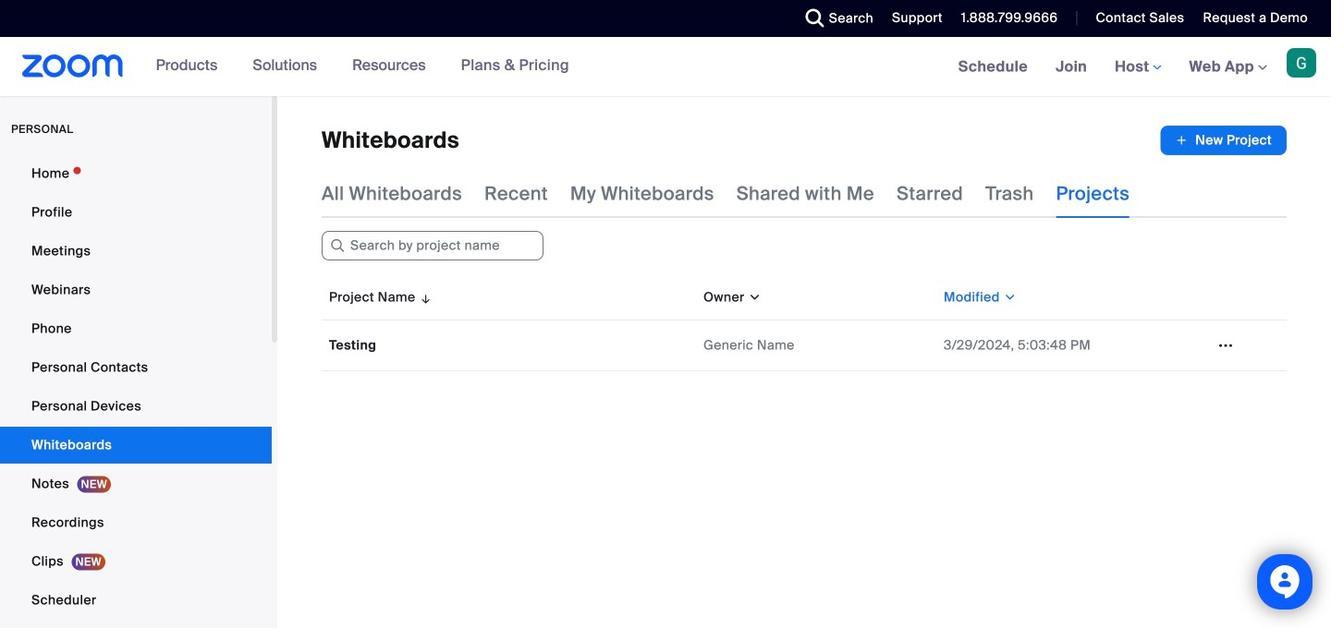 Task type: describe. For each thing, give the bounding box(es) containing it.
product information navigation
[[142, 37, 583, 96]]

tabs of all whiteboard page tab list
[[322, 170, 1130, 218]]

edit project image
[[1211, 337, 1241, 354]]

personal menu menu
[[0, 155, 272, 629]]

zoom logo image
[[22, 55, 124, 78]]

profile picture image
[[1287, 48, 1317, 78]]



Task type: vqa. For each thing, say whether or not it's contained in the screenshot.
option group in the "Recording" Element
no



Task type: locate. For each thing, give the bounding box(es) containing it.
add image
[[1175, 131, 1188, 150]]

1 down image from the left
[[745, 288, 762, 307]]

0 horizontal spatial down image
[[745, 288, 762, 307]]

banner
[[0, 37, 1331, 98]]

meetings navigation
[[945, 37, 1331, 98]]

down image
[[745, 288, 762, 307], [1000, 288, 1017, 307]]

arrow down image
[[416, 287, 433, 309]]

1 horizontal spatial down image
[[1000, 288, 1017, 307]]

Search text field
[[322, 231, 544, 261]]

2 down image from the left
[[1000, 288, 1017, 307]]

application
[[322, 276, 1287, 372]]



